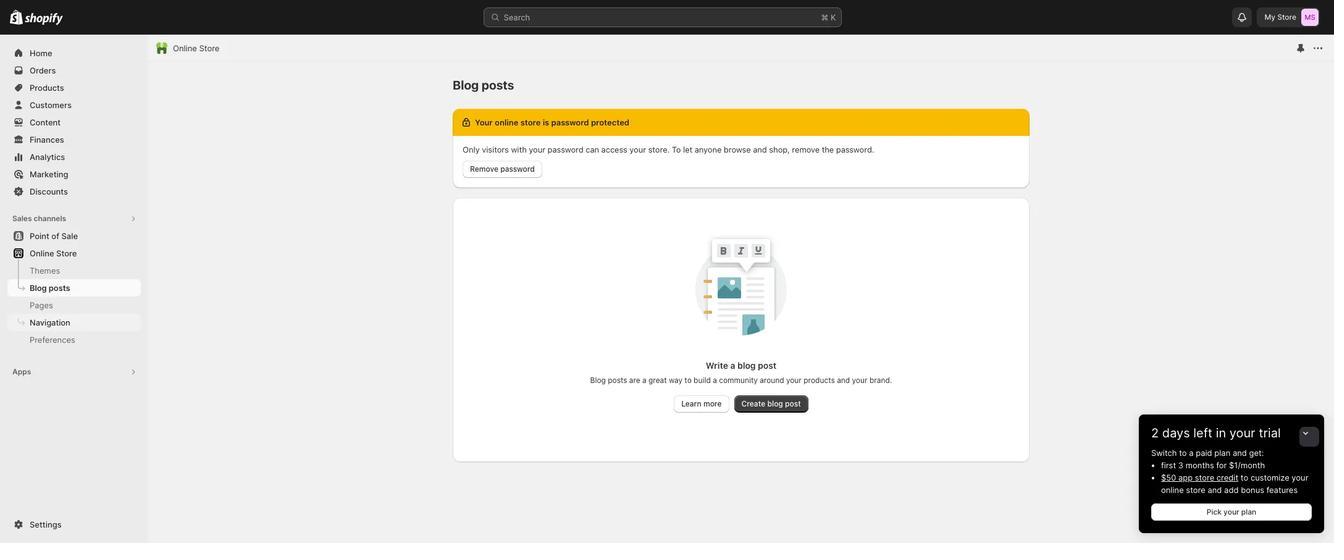 Task type: locate. For each thing, give the bounding box(es) containing it.
1 horizontal spatial online
[[173, 43, 197, 53]]

apps
[[12, 367, 31, 376]]

for
[[1217, 460, 1227, 470]]

to
[[1180, 448, 1187, 458], [1241, 473, 1249, 483]]

0 horizontal spatial online store link
[[7, 245, 141, 262]]

1 horizontal spatial to
[[1241, 473, 1249, 483]]

store down months
[[1195, 473, 1215, 483]]

plan down bonus
[[1242, 507, 1257, 517]]

online store link right online store icon
[[173, 42, 220, 54]]

analytics
[[30, 152, 65, 162]]

store right my
[[1278, 12, 1297, 22]]

customers
[[30, 100, 72, 110]]

1 horizontal spatial and
[[1233, 448, 1247, 458]]

store
[[1195, 473, 1215, 483], [1187, 485, 1206, 495]]

to left a
[[1180, 448, 1187, 458]]

themes
[[30, 266, 60, 276]]

online store right online store icon
[[173, 43, 220, 53]]

0 vertical spatial your
[[1230, 426, 1256, 441]]

online store link down sale
[[7, 245, 141, 262]]

online store down point of sale
[[30, 248, 77, 258]]

1 horizontal spatial store
[[199, 43, 220, 53]]

months
[[1186, 460, 1215, 470]]

0 vertical spatial plan
[[1215, 448, 1231, 458]]

online
[[173, 43, 197, 53], [30, 248, 54, 258]]

finances
[[30, 135, 64, 145]]

store down sale
[[56, 248, 77, 258]]

$1/month
[[1230, 460, 1266, 470]]

$50 app store credit link
[[1162, 473, 1239, 483]]

2 vertical spatial your
[[1224, 507, 1240, 517]]

add
[[1225, 485, 1239, 495]]

1 vertical spatial your
[[1292, 473, 1309, 483]]

and left add
[[1208, 485, 1222, 495]]

switch to a paid plan and get:
[[1152, 448, 1264, 458]]

plan inside the pick your plan link
[[1242, 507, 1257, 517]]

sale
[[61, 231, 78, 241]]

your
[[1230, 426, 1256, 441], [1292, 473, 1309, 483], [1224, 507, 1240, 517]]

1 vertical spatial plan
[[1242, 507, 1257, 517]]

store down $50 app store credit 'link'
[[1187, 485, 1206, 495]]

left
[[1194, 426, 1213, 441]]

point of sale
[[30, 231, 78, 241]]

and for store
[[1208, 485, 1222, 495]]

sales
[[12, 214, 32, 223]]

k
[[831, 12, 836, 22]]

settings
[[30, 520, 62, 530]]

online store link
[[173, 42, 220, 54], [7, 245, 141, 262]]

features
[[1267, 485, 1298, 495]]

1 vertical spatial online store link
[[7, 245, 141, 262]]

plan up for
[[1215, 448, 1231, 458]]

1 vertical spatial and
[[1208, 485, 1222, 495]]

2
[[1152, 426, 1159, 441]]

plan
[[1215, 448, 1231, 458], [1242, 507, 1257, 517]]

content
[[30, 117, 61, 127]]

channels
[[34, 214, 66, 223]]

discounts link
[[7, 183, 141, 200]]

content link
[[7, 114, 141, 131]]

0 vertical spatial to
[[1180, 448, 1187, 458]]

analytics link
[[7, 148, 141, 166]]

1 vertical spatial online
[[30, 248, 54, 258]]

2 horizontal spatial store
[[1278, 12, 1297, 22]]

store inside to customize your online store and add bonus features
[[1187, 485, 1206, 495]]

apps button
[[7, 363, 141, 381]]

online store image
[[156, 42, 168, 54]]

and inside to customize your online store and add bonus features
[[1208, 485, 1222, 495]]

0 vertical spatial online store link
[[173, 42, 220, 54]]

0 horizontal spatial online store
[[30, 248, 77, 258]]

online right online store icon
[[173, 43, 197, 53]]

switch
[[1152, 448, 1177, 458]]

1 vertical spatial to
[[1241, 473, 1249, 483]]

store
[[1278, 12, 1297, 22], [199, 43, 220, 53], [56, 248, 77, 258]]

posts
[[49, 283, 70, 293]]

1 horizontal spatial plan
[[1242, 507, 1257, 517]]

$50 app store credit
[[1162, 473, 1239, 483]]

and
[[1233, 448, 1247, 458], [1208, 485, 1222, 495]]

online store
[[173, 43, 220, 53], [30, 248, 77, 258]]

point
[[30, 231, 49, 241]]

app
[[1179, 473, 1193, 483]]

point of sale link
[[7, 227, 141, 245]]

pick your plan link
[[1152, 504, 1312, 521]]

⌘ k
[[821, 12, 836, 22]]

0 horizontal spatial and
[[1208, 485, 1222, 495]]

pick
[[1207, 507, 1222, 517]]

1 horizontal spatial online store
[[173, 43, 220, 53]]

your right in
[[1230, 426, 1256, 441]]

your up features
[[1292, 473, 1309, 483]]

discounts
[[30, 187, 68, 196]]

2 days left in your trial button
[[1139, 415, 1325, 441]]

preferences
[[30, 335, 75, 345]]

online down point
[[30, 248, 54, 258]]

and up $1/month
[[1233, 448, 1247, 458]]

your right pick
[[1224, 507, 1240, 517]]

0 vertical spatial and
[[1233, 448, 1247, 458]]

0 horizontal spatial store
[[56, 248, 77, 258]]

online
[[1162, 485, 1184, 495]]

navigation
[[30, 318, 70, 327]]

pick your plan
[[1207, 507, 1257, 517]]

0 horizontal spatial online
[[30, 248, 54, 258]]

to down $1/month
[[1241, 473, 1249, 483]]

store right online store icon
[[199, 43, 220, 53]]

1 vertical spatial store
[[1187, 485, 1206, 495]]

blog posts
[[30, 283, 70, 293]]

trial
[[1259, 426, 1281, 441]]



Task type: describe. For each thing, give the bounding box(es) containing it.
pages
[[30, 300, 53, 310]]

first 3 months for $1/month
[[1162, 460, 1266, 470]]

your inside '2 days left in your trial' dropdown button
[[1230, 426, 1256, 441]]

first
[[1162, 460, 1176, 470]]

0 horizontal spatial to
[[1180, 448, 1187, 458]]

finances link
[[7, 131, 141, 148]]

of
[[51, 231, 59, 241]]

bonus
[[1241, 485, 1265, 495]]

to customize your online store and add bonus features
[[1162, 473, 1309, 495]]

home
[[30, 48, 52, 58]]

marketing link
[[7, 166, 141, 183]]

in
[[1216, 426, 1227, 441]]

customers link
[[7, 96, 141, 114]]

shopify image
[[10, 10, 23, 25]]

0 vertical spatial store
[[1278, 12, 1297, 22]]

0 horizontal spatial plan
[[1215, 448, 1231, 458]]

0 vertical spatial online
[[173, 43, 197, 53]]

my store image
[[1302, 9, 1319, 26]]

2 vertical spatial store
[[56, 248, 77, 258]]

preferences link
[[7, 331, 141, 348]]

my
[[1265, 12, 1276, 22]]

navigation link
[[7, 314, 141, 331]]

credit
[[1217, 473, 1239, 483]]

get:
[[1250, 448, 1264, 458]]

search
[[504, 12, 530, 22]]

sales channels button
[[7, 210, 141, 227]]

blog
[[30, 283, 47, 293]]

2 days left in your trial element
[[1139, 447, 1325, 533]]

orders link
[[7, 62, 141, 79]]

marketing
[[30, 169, 68, 179]]

products link
[[7, 79, 141, 96]]

1 horizontal spatial online store link
[[173, 42, 220, 54]]

and for plan
[[1233, 448, 1247, 458]]

your inside to customize your online store and add bonus features
[[1292, 473, 1309, 483]]

sales channels
[[12, 214, 66, 223]]

my store
[[1265, 12, 1297, 22]]

$50
[[1162, 473, 1177, 483]]

⌘
[[821, 12, 829, 22]]

blog posts link
[[7, 279, 141, 297]]

1 vertical spatial online store
[[30, 248, 77, 258]]

a
[[1190, 448, 1194, 458]]

customize
[[1251, 473, 1290, 483]]

home link
[[7, 44, 141, 62]]

2 days left in your trial
[[1152, 426, 1281, 441]]

your inside the pick your plan link
[[1224, 507, 1240, 517]]

1 vertical spatial store
[[199, 43, 220, 53]]

orders
[[30, 65, 56, 75]]

paid
[[1196, 448, 1213, 458]]

shopify image
[[25, 13, 63, 25]]

settings link
[[7, 516, 141, 533]]

products
[[30, 83, 64, 93]]

days
[[1163, 426, 1190, 441]]

3
[[1179, 460, 1184, 470]]

0 vertical spatial online store
[[173, 43, 220, 53]]

themes link
[[7, 262, 141, 279]]

pages link
[[7, 297, 141, 314]]

0 vertical spatial store
[[1195, 473, 1215, 483]]

to inside to customize your online store and add bonus features
[[1241, 473, 1249, 483]]

point of sale button
[[0, 227, 148, 245]]



Task type: vqa. For each thing, say whether or not it's contained in the screenshot.
checkout
no



